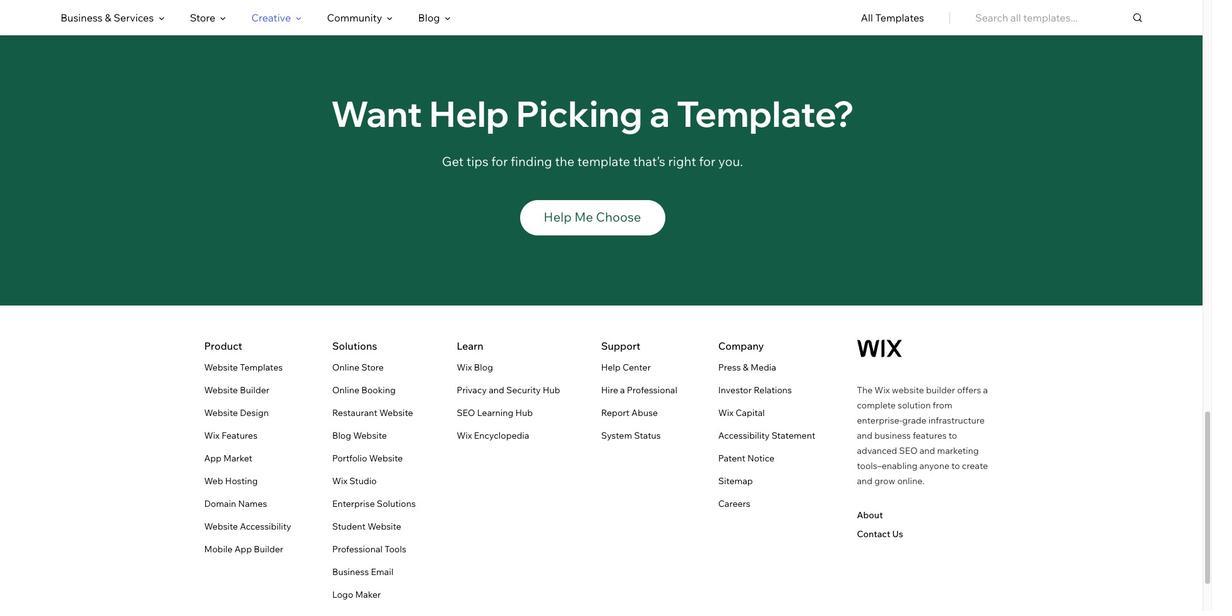 Task type: locate. For each thing, give the bounding box(es) containing it.
notice
[[748, 453, 775, 464]]

store inside the categories by subject element
[[190, 11, 216, 24]]

2 for from the left
[[699, 153, 716, 169]]

None search field
[[976, 0, 1143, 35]]

hub down 'security'
[[516, 407, 533, 419]]

tools
[[385, 544, 407, 555]]

1 horizontal spatial seo
[[900, 445, 918, 456]]

seo down business
[[900, 445, 918, 456]]

& right press
[[743, 362, 749, 373]]

help center link
[[601, 360, 651, 375]]

help for help me choose
[[544, 209, 572, 225]]

website accessibility link
[[204, 519, 291, 534]]

services
[[114, 11, 154, 24]]

press & media
[[719, 362, 777, 373]]

wix inside the wix website builder offers a complete solution from enterprise-grade infrastructure and business features to advanced seo and marketing tools–enabling anyone to create and grow online.
[[875, 384, 890, 396]]

solutions up student website link
[[377, 498, 416, 510]]

a
[[650, 91, 670, 136], [620, 384, 625, 396], [984, 384, 988, 396]]

seo inside the wix website builder offers a complete solution from enterprise-grade infrastructure and business features to advanced seo and marketing tools–enabling anyone to create and grow online.
[[900, 445, 918, 456]]

0 vertical spatial store
[[190, 11, 216, 24]]

capital
[[736, 407, 765, 419]]

from
[[933, 400, 953, 411]]

0 vertical spatial &
[[105, 11, 111, 24]]

media
[[751, 362, 777, 373]]

website down domain
[[204, 521, 238, 532]]

1 vertical spatial &
[[743, 362, 749, 373]]

wix capital
[[719, 407, 765, 419]]

anyone
[[920, 460, 950, 472]]

solutions inside the "enterprise solutions" link
[[377, 498, 416, 510]]

tools–enabling
[[857, 460, 918, 472]]

0 horizontal spatial app
[[204, 453, 222, 464]]

wix blog link
[[457, 360, 493, 375]]

wix left encyclopedia
[[457, 430, 472, 441]]

templates for website templates
[[240, 362, 283, 373]]

and down the features
[[920, 445, 936, 456]]

wix down learn
[[457, 362, 472, 373]]

0 vertical spatial solutions
[[332, 340, 377, 352]]

0 horizontal spatial templates
[[240, 362, 283, 373]]

app up web
[[204, 453, 222, 464]]

1 horizontal spatial &
[[743, 362, 749, 373]]

wix left studio
[[332, 475, 348, 487]]

help up tips
[[429, 91, 509, 136]]

hub right 'security'
[[543, 384, 560, 396]]

templates inside categories. use the left and right arrow keys to navigate the menu element
[[876, 11, 925, 24]]

hosting
[[225, 475, 258, 487]]

us
[[893, 528, 904, 540]]

builder
[[927, 384, 956, 396]]

1 horizontal spatial business
[[332, 566, 369, 578]]

to
[[949, 430, 958, 441], [952, 460, 960, 472]]

complete
[[857, 400, 896, 411]]

templates
[[876, 11, 925, 24], [240, 362, 283, 373]]

help up hire
[[601, 362, 621, 373]]

seo learning hub link
[[457, 405, 533, 420]]

wix left features
[[204, 430, 220, 441]]

business inside the categories by subject element
[[61, 11, 103, 24]]

2 vertical spatial help
[[601, 362, 621, 373]]

abuse
[[632, 407, 658, 419]]

wix inside wix blog link
[[457, 362, 472, 373]]

grow
[[875, 475, 896, 487]]

& inside the categories by subject element
[[105, 11, 111, 24]]

blog inside the categories by subject element
[[418, 11, 440, 24]]

support
[[601, 340, 641, 352]]

& for services
[[105, 11, 111, 24]]

wix features
[[204, 430, 258, 441]]

0 vertical spatial accessibility
[[719, 430, 770, 441]]

0 vertical spatial online
[[332, 362, 360, 373]]

0 horizontal spatial store
[[190, 11, 216, 24]]

student website link
[[332, 519, 401, 534]]

investor relations
[[719, 384, 792, 396]]

the
[[857, 384, 873, 396]]

company
[[719, 340, 764, 352]]

0 horizontal spatial business
[[61, 11, 103, 24]]

1 horizontal spatial for
[[699, 153, 716, 169]]

website down "booking"
[[380, 407, 413, 419]]

for right tips
[[492, 153, 508, 169]]

and
[[489, 384, 505, 396], [857, 430, 873, 441], [920, 445, 936, 456], [857, 475, 873, 487]]

to down infrastructure
[[949, 430, 958, 441]]

accessibility
[[719, 430, 770, 441], [240, 521, 291, 532]]

solutions
[[332, 340, 377, 352], [377, 498, 416, 510]]

help left me
[[544, 209, 572, 225]]

and up advanced
[[857, 430, 873, 441]]

solutions up the online store link
[[332, 340, 377, 352]]

templates inside 'link'
[[240, 362, 283, 373]]

sitemap link
[[719, 474, 753, 489]]

professional tools link
[[332, 542, 407, 557]]

contact us
[[857, 528, 904, 540]]

business inside "link"
[[332, 566, 369, 578]]

enterprise solutions link
[[332, 496, 416, 511]]

1 horizontal spatial app
[[235, 544, 252, 555]]

logo maker
[[332, 589, 381, 600]]

1 vertical spatial blog
[[474, 362, 493, 373]]

seo down privacy
[[457, 407, 475, 419]]

builder down 'website accessibility'
[[254, 544, 283, 555]]

1 vertical spatial professional
[[332, 544, 383, 555]]

for left you.
[[699, 153, 716, 169]]

templates right all
[[876, 11, 925, 24]]

professional up abuse
[[627, 384, 678, 396]]

1 vertical spatial online
[[332, 384, 360, 396]]

wix studio link
[[332, 474, 377, 489]]

online for online store
[[332, 362, 360, 373]]

help inside 'link'
[[544, 209, 572, 225]]

wix encyclopedia link
[[457, 428, 530, 443]]

online up online booking
[[332, 362, 360, 373]]

0 horizontal spatial hub
[[516, 407, 533, 419]]

0 horizontal spatial blog
[[332, 430, 351, 441]]

create
[[962, 460, 988, 472]]

wix for wix features
[[204, 430, 220, 441]]

1 vertical spatial accessibility
[[240, 521, 291, 532]]

2 horizontal spatial a
[[984, 384, 988, 396]]

1 vertical spatial templates
[[240, 362, 283, 373]]

builder
[[240, 384, 270, 396], [254, 544, 283, 555]]

professional up business email "link" at the left bottom of the page
[[332, 544, 383, 555]]

1 horizontal spatial templates
[[876, 11, 925, 24]]

picking
[[516, 91, 643, 136]]

0 horizontal spatial for
[[492, 153, 508, 169]]

1 online from the top
[[332, 362, 360, 373]]

wix inside wix studio link
[[332, 475, 348, 487]]

portfolio
[[332, 453, 367, 464]]

wix left the capital
[[719, 407, 734, 419]]

0 vertical spatial seo
[[457, 407, 475, 419]]

1 horizontal spatial help
[[544, 209, 572, 225]]

community
[[327, 11, 382, 24]]

help me choose
[[544, 209, 641, 225]]

templates up the website builder
[[240, 362, 283, 373]]

accessibility down names
[[240, 521, 291, 532]]

1 horizontal spatial blog
[[418, 11, 440, 24]]

and up learning
[[489, 384, 505, 396]]

2 vertical spatial blog
[[332, 430, 351, 441]]

accessibility down wix capital link at bottom
[[719, 430, 770, 441]]

business up logo maker
[[332, 566, 369, 578]]

0 vertical spatial professional
[[627, 384, 678, 396]]

website
[[892, 384, 925, 396]]

professional
[[627, 384, 678, 396], [332, 544, 383, 555]]

0 vertical spatial app
[[204, 453, 222, 464]]

to down marketing
[[952, 460, 960, 472]]

all templates link
[[861, 1, 925, 35]]

0 horizontal spatial help
[[429, 91, 509, 136]]

2 online from the top
[[332, 384, 360, 396]]

0 horizontal spatial a
[[620, 384, 625, 396]]

app down website accessibility "link"
[[235, 544, 252, 555]]

1 vertical spatial seo
[[900, 445, 918, 456]]

1 vertical spatial builder
[[254, 544, 283, 555]]

builder up design
[[240, 384, 270, 396]]

0 vertical spatial hub
[[543, 384, 560, 396]]

hub
[[543, 384, 560, 396], [516, 407, 533, 419]]

0 vertical spatial templates
[[876, 11, 925, 24]]

website templates link
[[204, 360, 283, 375]]

business
[[875, 430, 911, 441]]

solution
[[898, 400, 931, 411]]

a up that's
[[650, 91, 670, 136]]

1 vertical spatial solutions
[[377, 498, 416, 510]]

patent notice link
[[719, 451, 775, 466]]

a inside the wix website builder offers a complete solution from enterprise-grade infrastructure and business features to advanced seo and marketing tools–enabling anyone to create and grow online.
[[984, 384, 988, 396]]

website builder link
[[204, 383, 270, 398]]

1 vertical spatial store
[[362, 362, 384, 373]]

seo
[[457, 407, 475, 419], [900, 445, 918, 456]]

business left services
[[61, 11, 103, 24]]

website up "portfolio website" link
[[353, 430, 387, 441]]

a right the offers
[[984, 384, 988, 396]]

0 vertical spatial business
[[61, 11, 103, 24]]

booking
[[362, 384, 396, 396]]

online store
[[332, 362, 384, 373]]

1 horizontal spatial hub
[[543, 384, 560, 396]]

store
[[190, 11, 216, 24], [362, 362, 384, 373]]

0 horizontal spatial &
[[105, 11, 111, 24]]

wix inside wix encyclopedia link
[[457, 430, 472, 441]]

infrastructure
[[929, 415, 985, 426]]

pagination element
[[61, 0, 1143, 21]]

template?
[[677, 91, 854, 136]]

wix up "complete"
[[875, 384, 890, 396]]

seo learning hub
[[457, 407, 533, 419]]

accessibility statement link
[[719, 428, 816, 443]]

categories. use the left and right arrow keys to navigate the menu element
[[0, 0, 1203, 35]]

1 vertical spatial business
[[332, 566, 369, 578]]

0 vertical spatial blog
[[418, 11, 440, 24]]

& left services
[[105, 11, 111, 24]]

website accessibility
[[204, 521, 291, 532]]

blog
[[418, 11, 440, 24], [474, 362, 493, 373], [332, 430, 351, 441]]

0 horizontal spatial accessibility
[[240, 521, 291, 532]]

learning
[[477, 407, 514, 419]]

1 vertical spatial help
[[544, 209, 572, 225]]

blog website link
[[332, 428, 387, 443]]

online up restaurant
[[332, 384, 360, 396]]

website down the product
[[204, 362, 238, 373]]

that's
[[633, 153, 666, 169]]

wix inside wix capital link
[[719, 407, 734, 419]]

press
[[719, 362, 741, 373]]

a right hire
[[620, 384, 625, 396]]

2 horizontal spatial help
[[601, 362, 621, 373]]

restaurant website
[[332, 407, 413, 419]]

website builder
[[204, 384, 270, 396]]

logo
[[332, 589, 353, 600]]



Task type: describe. For each thing, give the bounding box(es) containing it.
wix for wix blog
[[457, 362, 472, 373]]

want
[[331, 91, 422, 136]]

system status
[[601, 430, 661, 441]]

report
[[601, 407, 630, 419]]

features
[[222, 430, 258, 441]]

student
[[332, 521, 366, 532]]

website up the wix features link
[[204, 407, 238, 419]]

sitemap
[[719, 475, 753, 487]]

website design link
[[204, 405, 269, 420]]

business for business email
[[332, 566, 369, 578]]

you.
[[719, 153, 743, 169]]

hire a professional
[[601, 384, 678, 396]]

1 horizontal spatial professional
[[627, 384, 678, 396]]

hire
[[601, 384, 618, 396]]

online for online booking
[[332, 384, 360, 396]]

all
[[861, 11, 873, 24]]

website down the "enterprise solutions" link at the bottom of the page
[[368, 521, 401, 532]]

1 horizontal spatial a
[[650, 91, 670, 136]]

& for media
[[743, 362, 749, 373]]

contact us link
[[857, 528, 904, 540]]

wix for wix capital
[[719, 407, 734, 419]]

blog for blog
[[418, 11, 440, 24]]

privacy
[[457, 384, 487, 396]]

features
[[913, 430, 947, 441]]

website inside 'link'
[[204, 362, 238, 373]]

offers
[[958, 384, 982, 396]]

names
[[238, 498, 267, 510]]

1 horizontal spatial store
[[362, 362, 384, 373]]

help center
[[601, 362, 651, 373]]

enterprise solutions
[[332, 498, 416, 510]]

1 for from the left
[[492, 153, 508, 169]]

and left grow
[[857, 475, 873, 487]]

website inside "link"
[[204, 521, 238, 532]]

0 horizontal spatial professional
[[332, 544, 383, 555]]

website up website design link
[[204, 384, 238, 396]]

business email
[[332, 566, 394, 578]]

careers link
[[719, 496, 751, 511]]

system
[[601, 430, 632, 441]]

security
[[506, 384, 541, 396]]

Search search field
[[976, 0, 1143, 35]]

logo maker link
[[332, 587, 381, 602]]

app market
[[204, 453, 252, 464]]

blog for blog website
[[332, 430, 351, 441]]

online.
[[898, 475, 925, 487]]

blog website
[[332, 430, 387, 441]]

creative
[[252, 11, 291, 24]]

0 vertical spatial help
[[429, 91, 509, 136]]

professional tools
[[332, 544, 407, 555]]

2 horizontal spatial blog
[[474, 362, 493, 373]]

marketing
[[938, 445, 979, 456]]

help for help center
[[601, 362, 621, 373]]

1 vertical spatial app
[[235, 544, 252, 555]]

get
[[442, 153, 464, 169]]

business & services
[[61, 11, 154, 24]]

privacy and security hub
[[457, 384, 560, 396]]

wix logo, homepage image
[[857, 340, 902, 357]]

restaurant website link
[[332, 405, 413, 420]]

advanced
[[857, 445, 898, 456]]

business for business & services
[[61, 11, 103, 24]]

investor
[[719, 384, 752, 396]]

email
[[371, 566, 394, 578]]

mobile
[[204, 544, 233, 555]]

all templates
[[861, 11, 925, 24]]

website up studio
[[369, 453, 403, 464]]

online store link
[[332, 360, 384, 375]]

categories by subject element
[[61, 1, 451, 35]]

wix for wix encyclopedia
[[457, 430, 472, 441]]

wix blog
[[457, 362, 493, 373]]

wix capital link
[[719, 405, 765, 420]]

relations
[[754, 384, 792, 396]]

1 vertical spatial hub
[[516, 407, 533, 419]]

portfolio website link
[[332, 451, 403, 466]]

help me choose link
[[520, 200, 665, 235]]

0 vertical spatial to
[[949, 430, 958, 441]]

1 horizontal spatial accessibility
[[719, 430, 770, 441]]

patent notice
[[719, 453, 775, 464]]

1 vertical spatial to
[[952, 460, 960, 472]]

encyclopedia
[[474, 430, 530, 441]]

website templates
[[204, 362, 283, 373]]

press & media link
[[719, 360, 777, 375]]

and inside privacy and security hub link
[[489, 384, 505, 396]]

domain names
[[204, 498, 267, 510]]

domain names link
[[204, 496, 267, 511]]

mobile app builder
[[204, 544, 283, 555]]

enterprise
[[332, 498, 375, 510]]

get tips for finding the template that's right for you.
[[442, 153, 743, 169]]

0 horizontal spatial seo
[[457, 407, 475, 419]]

statement
[[772, 430, 816, 441]]

wix for wix studio
[[332, 475, 348, 487]]

0 vertical spatial builder
[[240, 384, 270, 396]]

want help picking a template?
[[331, 91, 854, 136]]

business email link
[[332, 564, 394, 580]]

grade
[[903, 415, 927, 426]]

privacy and security hub link
[[457, 383, 560, 398]]

templates for all templates
[[876, 11, 925, 24]]

template
[[578, 153, 631, 169]]

market
[[224, 453, 252, 464]]

product
[[204, 340, 242, 352]]

investor relations link
[[719, 383, 792, 398]]

enterprise-
[[857, 415, 903, 426]]

choose
[[596, 209, 641, 225]]

careers
[[719, 498, 751, 510]]

design
[[240, 407, 269, 419]]

the
[[555, 153, 575, 169]]

the wix website builder offers a complete solution from enterprise-grade infrastructure and business features to advanced seo and marketing tools–enabling anyone to create and grow online.
[[857, 384, 988, 487]]

online booking link
[[332, 383, 396, 398]]

wix encyclopedia
[[457, 430, 530, 441]]

system status link
[[601, 428, 661, 443]]



Task type: vqa. For each thing, say whether or not it's contained in the screenshot.
& for Services
yes



